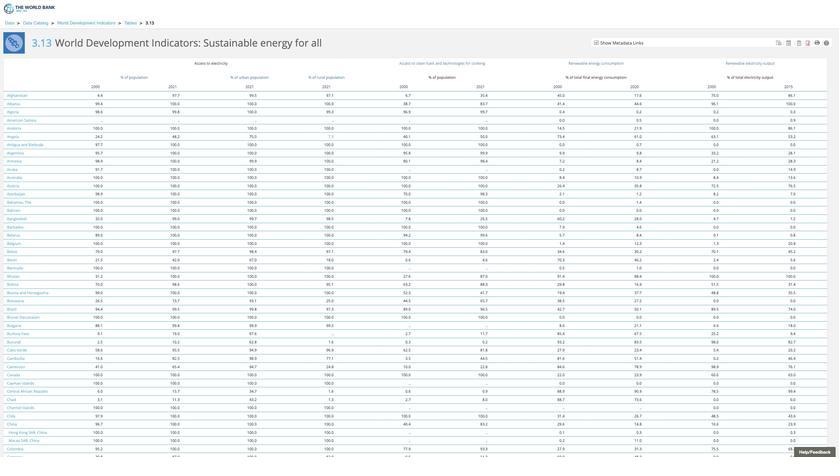 Task type: vqa. For each thing, say whether or not it's contained in the screenshot.
4.6
yes



Task type: locate. For each thing, give the bounding box(es) containing it.
86.1
[[788, 93, 796, 98], [788, 126, 796, 131]]

40.4
[[403, 422, 411, 427]]

99.8 up 48.2 at the top
[[172, 109, 180, 114]]

%
[[121, 75, 124, 80], [230, 75, 234, 80], [308, 75, 312, 80], [429, 75, 432, 80], [566, 75, 569, 80], [727, 75, 730, 80]]

1 vertical spatial 23.9
[[788, 422, 796, 427]]

1 vertical spatial 0.6
[[406, 389, 411, 394]]

cayman islands
[[7, 380, 34, 386]]

68.2
[[788, 446, 796, 451]]

1 vertical spatial 86.1
[[788, 126, 796, 131]]

0 horizontal spatial 99.4
[[95, 101, 103, 106]]

0.1 down 29.6
[[560, 430, 565, 435]]

33.2
[[712, 150, 719, 155]]

2000 up 4.4
[[91, 84, 100, 89]]

0 horizontal spatial 98.6
[[95, 109, 103, 114]]

8.0 up 85.4
[[560, 323, 565, 328]]

0 vertical spatial 23.9
[[635, 372, 642, 377]]

1 % from the left
[[121, 75, 124, 80]]

1.2 down '35.8'
[[637, 191, 642, 196]]

access to clean fuels and technologies for cooking
[[399, 61, 485, 66]]

1 vertical spatial 27.9
[[558, 446, 565, 451]]

1 vertical spatial 3.13
[[32, 36, 52, 50]]

3.1
[[97, 397, 103, 402]]

0.9 up 53.2
[[791, 117, 796, 122]]

1 to from the left
[[207, 61, 210, 66]]

2.7 up the 62.5
[[406, 331, 411, 336]]

31.4 up 35.5
[[788, 282, 796, 287]]

35.5
[[788, 290, 796, 295]]

the
[[25, 200, 31, 205]]

1 horizontal spatial 99.5
[[249, 93, 257, 98]]

0.2 down 29.6
[[560, 438, 565, 443]]

2 to from the left
[[412, 61, 415, 66]]

0 horizontal spatial 1.2
[[637, 191, 642, 196]]

98.6 down 4.4
[[95, 109, 103, 114]]

2000 up the 6.7
[[400, 84, 408, 89]]

1 population from the left
[[129, 75, 148, 80]]

1.6 up 77.1
[[329, 339, 334, 344]]

21.9
[[635, 126, 642, 131]]

86.1 for 100.0
[[788, 126, 796, 131]]

tables
[[124, 20, 137, 25]]

botswana
[[7, 298, 24, 303]]

1.6 for 0.3
[[329, 339, 334, 344]]

renewable
[[569, 61, 588, 66], [726, 61, 745, 66]]

1 vertical spatial 18.0
[[788, 323, 796, 328]]

16.6 up 41.0
[[95, 356, 103, 361]]

links
[[633, 40, 644, 46]]

98.0
[[712, 339, 719, 344]]

afghanistan
[[7, 93, 28, 98]]

0.6 down 10.0
[[406, 389, 411, 394]]

1.6 for 0.6
[[329, 389, 334, 394]]

2.7
[[406, 331, 411, 336], [406, 397, 411, 402]]

4 % from the left
[[429, 75, 432, 80]]

1.2 up 0.8
[[791, 216, 796, 221]]

53.2
[[788, 134, 796, 139]]

1 vertical spatial 98.4
[[249, 249, 257, 254]]

renewable up % of total electricity output
[[726, 61, 745, 66]]

19.4
[[558, 290, 565, 295]]

2 2.7 from the top
[[406, 397, 411, 402]]

89.0 down 52.3
[[403, 307, 411, 312]]

18.0 up 95.1
[[326, 257, 334, 262]]

97.1 down 98.5
[[326, 249, 334, 254]]

31.3
[[635, 446, 642, 451]]

1 27.9 from the top
[[558, 348, 565, 353]]

0 horizontal spatial to
[[207, 61, 210, 66]]

99.8 for 100.0
[[172, 109, 180, 114]]

2 vertical spatial and
[[20, 290, 26, 295]]

2 2000 from the left
[[400, 84, 408, 89]]

3 of from the left
[[312, 75, 316, 80]]

belarus link
[[7, 233, 20, 238]]

4.6 down the 28.0
[[637, 224, 642, 229]]

tables link
[[124, 20, 140, 25]]

bangladesh link
[[7, 216, 27, 221]]

23.9 down 78.9
[[635, 372, 642, 377]]

to
[[207, 61, 210, 66], [412, 61, 415, 66]]

china down chile
[[7, 422, 17, 427]]

52.3
[[403, 290, 411, 295]]

99.6
[[480, 233, 488, 238]]

99.8 down 93.1
[[249, 307, 257, 312]]

2 > from the left
[[51, 20, 54, 25]]

0 horizontal spatial 0.1
[[560, 430, 565, 435]]

1 horizontal spatial 26.5
[[480, 216, 488, 221]]

0.1 down 4.7
[[714, 233, 719, 238]]

0 vertical spatial 99.8
[[172, 109, 180, 114]]

48.8
[[712, 290, 719, 295]]

world right catalog
[[57, 20, 69, 25]]

10.2
[[172, 339, 180, 344]]

0.5
[[637, 117, 642, 122], [560, 265, 565, 270]]

0 vertical spatial 0.6
[[406, 257, 411, 262]]

1 renewable from the left
[[569, 61, 588, 66]]

development down indicators
[[86, 36, 149, 50]]

2000 up the 96.1
[[708, 84, 716, 89]]

azerbaijan link
[[7, 191, 25, 196]]

1 vertical spatial 70.0
[[95, 282, 103, 287]]

for for all
[[295, 36, 309, 50]]

> right catalog
[[51, 20, 54, 25]]

for for cooking
[[466, 61, 471, 66]]

sar, right kong
[[29, 430, 36, 435]]

and right fuels
[[436, 61, 442, 66]]

25.0
[[326, 298, 334, 303]]

australia link
[[7, 175, 22, 180]]

96.5
[[480, 307, 488, 312]]

95.8
[[403, 150, 411, 155]]

1 vertical spatial islands
[[22, 405, 34, 410]]

output
[[763, 61, 775, 66], [762, 75, 773, 80]]

89.0
[[95, 233, 103, 238], [403, 307, 411, 312]]

31.4
[[788, 282, 796, 287], [558, 413, 565, 418]]

10.9
[[635, 175, 642, 180]]

samoa
[[24, 117, 36, 122]]

99.4 down 63.0
[[788, 389, 796, 394]]

1 horizontal spatial 1.4
[[637, 200, 642, 205]]

1 vertical spatial 75.0
[[249, 134, 257, 139]]

0.5 down 70.3
[[560, 265, 565, 270]]

1 horizontal spatial to
[[412, 61, 415, 66]]

1 horizontal spatial 1.3
[[714, 241, 719, 246]]

1.6 down 24.8
[[329, 389, 334, 394]]

98.4 down 50.0
[[480, 159, 488, 164]]

0 vertical spatial 18.0
[[326, 257, 334, 262]]

99.4
[[95, 101, 103, 106], [788, 389, 796, 394]]

42.7
[[558, 307, 565, 312]]

china down hong kong sar, china link
[[30, 438, 39, 443]]

2 vertical spatial 99.9
[[249, 323, 257, 328]]

0 vertical spatial 16.6
[[95, 356, 103, 361]]

1 access from the left
[[194, 61, 206, 66]]

0 vertical spatial 97.1
[[326, 93, 334, 98]]

0 horizontal spatial 1.3
[[329, 397, 334, 402]]

2 86.1 from the top
[[788, 126, 796, 131]]

renewable for renewable electricity output
[[726, 61, 745, 66]]

0 vertical spatial 1.2
[[637, 191, 642, 196]]

0 horizontal spatial 3.13
[[32, 36, 52, 50]]

1 1.6 from the top
[[329, 339, 334, 344]]

86.1 up 53.2
[[788, 126, 796, 131]]

27.9 down 93.2
[[558, 348, 565, 353]]

1 2.7 from the top
[[406, 331, 411, 336]]

hong kong sar, china link
[[9, 430, 47, 435]]

27.9 down 29.6
[[558, 446, 565, 451]]

0 vertical spatial 2.7
[[406, 331, 411, 336]]

2 renewable from the left
[[726, 61, 745, 66]]

sar, down kong
[[21, 438, 29, 443]]

for left the cooking
[[466, 61, 471, 66]]

1 horizontal spatial 18.0
[[788, 323, 796, 328]]

96.9 up 77.1
[[326, 348, 334, 353]]

97.1 up 99.3
[[326, 93, 334, 98]]

0 vertical spatial 27.9
[[558, 348, 565, 353]]

2 97.1 from the top
[[326, 249, 334, 254]]

total left final
[[574, 75, 582, 80]]

0 vertical spatial 96.9
[[403, 109, 411, 114]]

97.1 for 99.5
[[326, 93, 334, 98]]

1 vertical spatial 31.4
[[558, 413, 565, 418]]

1 vertical spatial sar,
[[21, 438, 29, 443]]

1 total from the left
[[574, 75, 582, 80]]

1.3 up 70.1
[[714, 241, 719, 246]]

islands up central african republic link
[[22, 380, 34, 386]]

output down renewable electricity output
[[762, 75, 773, 80]]

1 horizontal spatial 96.9
[[403, 109, 411, 114]]

darussalam
[[19, 315, 40, 320]]

final
[[583, 75, 590, 80]]

79.4
[[403, 249, 411, 254]]

..
[[101, 117, 103, 122], [178, 117, 180, 122], [255, 117, 257, 122], [332, 117, 334, 122], [409, 117, 411, 122], [486, 117, 488, 122], [409, 167, 411, 172], [486, 167, 488, 172], [409, 265, 411, 270], [486, 265, 488, 270], [409, 323, 411, 328], [486, 323, 488, 328], [332, 331, 334, 336], [409, 380, 411, 386], [486, 380, 488, 386], [409, 405, 411, 410], [486, 405, 488, 410], [563, 405, 565, 410], [640, 405, 642, 410], [409, 430, 411, 435], [486, 430, 488, 435], [409, 438, 411, 443], [486, 438, 488, 443]]

6 of from the left
[[731, 75, 735, 80]]

31.4 up 29.6
[[558, 413, 565, 418]]

1.4 up the 28.0
[[637, 200, 642, 205]]

renewable for renewable energy consumption
[[569, 61, 588, 66]]

fuels
[[426, 61, 435, 66]]

0 horizontal spatial data
[[5, 20, 14, 25]]

21.1
[[635, 323, 642, 328]]

belize
[[7, 249, 17, 254]]

2 data from the left
[[23, 20, 32, 25]]

chile
[[7, 413, 16, 418]]

2 1.6 from the top
[[329, 389, 334, 394]]

and right "bosnia" at the left of the page
[[20, 290, 26, 295]]

rural
[[317, 75, 325, 80]]

1 horizontal spatial 99.4
[[788, 389, 796, 394]]

1 horizontal spatial renewable
[[726, 61, 745, 66]]

1 2000 from the left
[[91, 84, 100, 89]]

0.2 down 44.6
[[637, 109, 642, 114]]

0 horizontal spatial 89.0
[[95, 233, 103, 238]]

electricity down renewable electricity output
[[745, 75, 761, 80]]

1 horizontal spatial 31.4
[[788, 282, 796, 287]]

99.8 up 19.0
[[172, 323, 180, 328]]

23.4
[[635, 348, 642, 353]]

4.6
[[637, 224, 642, 229], [483, 257, 488, 262]]

0.9
[[791, 117, 796, 122], [483, 389, 488, 394]]

1 data from the left
[[5, 20, 14, 25]]

1 0.6 from the top
[[406, 257, 411, 262]]

0 vertical spatial 8.0
[[560, 323, 565, 328]]

1 86.1 from the top
[[788, 93, 796, 98]]

0.6 down 79.4
[[406, 257, 411, 262]]

1 horizontal spatial 0.1
[[714, 233, 719, 238]]

99.5 down 97.3
[[326, 323, 334, 328]]

bhutan link
[[7, 274, 20, 279]]

98.6 up '73.7'
[[172, 282, 180, 287]]

98.6
[[95, 109, 103, 114], [172, 282, 180, 287]]

0 horizontal spatial access
[[194, 61, 206, 66]]

to for clean
[[412, 61, 415, 66]]

cameroon
[[7, 364, 25, 369]]

to down sustainable
[[207, 61, 210, 66]]

of
[[125, 75, 128, 80], [234, 75, 238, 80], [312, 75, 316, 80], [433, 75, 436, 80], [570, 75, 573, 80], [731, 75, 735, 80]]

% of population
[[121, 75, 148, 80], [429, 75, 456, 80]]

1 horizontal spatial 89.0
[[403, 307, 411, 312]]

> right data link at the left of the page
[[17, 20, 20, 25]]

access for access to electricity
[[194, 61, 206, 66]]

2 27.9 from the top
[[558, 446, 565, 451]]

34.7
[[249, 389, 257, 394]]

to for electricity
[[207, 61, 210, 66]]

show metadata links link
[[594, 40, 644, 46]]

86.1 down the "2015"
[[788, 93, 796, 98]]

1 horizontal spatial 16.6
[[712, 422, 719, 427]]

barbados
[[7, 224, 24, 229]]

24.2
[[95, 134, 103, 139]]

0 vertical spatial 1.4
[[637, 200, 642, 205]]

0 vertical spatial 1.6
[[329, 339, 334, 344]]

0.3 down 14.8
[[637, 430, 642, 435]]

consumption down renewable energy consumption link
[[604, 75, 627, 80]]

1 vertical spatial consumption
[[604, 75, 627, 80]]

1 97.1 from the top
[[326, 93, 334, 98]]

bangladesh
[[7, 216, 27, 221]]

2 horizontal spatial 99.5
[[326, 323, 334, 328]]

and for 99.0
[[20, 290, 26, 295]]

0 horizontal spatial 99.5
[[172, 307, 180, 312]]

0.1
[[714, 233, 719, 238], [560, 430, 565, 435]]

99.5 down '73.7'
[[172, 307, 180, 312]]

3 2000 from the left
[[554, 84, 562, 89]]

28.0
[[635, 216, 642, 221]]

0 horizontal spatial 70.0
[[95, 282, 103, 287]]

0 vertical spatial china
[[7, 422, 17, 427]]

1 2021 from the left
[[168, 84, 177, 89]]

44.5 down 52.3
[[403, 298, 411, 303]]

60.6
[[712, 372, 719, 377]]

renewable up final
[[569, 61, 588, 66]]

0 horizontal spatial 26.5
[[95, 298, 103, 303]]

27.9 for 81.8
[[558, 348, 565, 353]]

27.6
[[403, 274, 411, 279]]

62.8
[[249, 339, 257, 344]]

98.3
[[480, 191, 488, 196]]

6 % from the left
[[727, 75, 730, 80]]

18.0
[[326, 257, 334, 262], [788, 323, 796, 328]]

data
[[5, 20, 14, 25], [23, 20, 32, 25]]

bosnia
[[7, 290, 19, 295]]

100.0
[[170, 101, 180, 106], [247, 101, 257, 106], [324, 101, 334, 106], [786, 101, 796, 106], [247, 109, 257, 114], [93, 126, 103, 131], [170, 126, 180, 131], [247, 126, 257, 131], [324, 126, 334, 131], [401, 126, 411, 131], [478, 126, 488, 131], [709, 126, 719, 131], [170, 142, 180, 147], [247, 142, 257, 147], [324, 142, 334, 147], [401, 142, 411, 147], [478, 142, 488, 147], [170, 150, 180, 155], [247, 150, 257, 155], [324, 150, 334, 155], [170, 159, 180, 164], [324, 159, 334, 164], [170, 167, 180, 172], [247, 167, 257, 172], [324, 167, 334, 172], [93, 175, 103, 180], [170, 175, 180, 180], [247, 175, 257, 180], [324, 175, 334, 180], [401, 175, 411, 180], [478, 175, 488, 180], [93, 183, 103, 188], [170, 183, 180, 188], [247, 183, 257, 188], [324, 183, 334, 188], [401, 183, 411, 188], [478, 183, 488, 188], [170, 191, 180, 196], [247, 191, 257, 196], [324, 191, 334, 196], [93, 200, 103, 205], [170, 200, 180, 205], [247, 200, 257, 205], [324, 200, 334, 205], [401, 200, 411, 205], [478, 200, 488, 205], [93, 208, 103, 213], [170, 208, 180, 213], [247, 208, 257, 213], [324, 208, 334, 213], [401, 208, 411, 213], [478, 208, 488, 213], [93, 224, 103, 229], [170, 224, 180, 229], [247, 224, 257, 229], [324, 224, 334, 229], [401, 224, 411, 229], [478, 224, 488, 229], [170, 233, 180, 238], [247, 233, 257, 238], [324, 233, 334, 238], [93, 241, 103, 246], [170, 241, 180, 246], [247, 241, 257, 246], [324, 241, 334, 246], [401, 241, 411, 246], [478, 241, 488, 246], [93, 265, 103, 270], [170, 265, 180, 270], [247, 265, 257, 270], [324, 265, 334, 270], [170, 274, 180, 279], [247, 274, 257, 279], [324, 274, 334, 279], [709, 274, 719, 279], [786, 274, 796, 279], [247, 282, 257, 287], [170, 290, 180, 295], [247, 290, 257, 295], [324, 290, 334, 295], [93, 315, 103, 320], [170, 315, 180, 320], [247, 315, 257, 320], [324, 315, 334, 320], [401, 315, 411, 320], [478, 315, 488, 320], [93, 372, 103, 377], [170, 372, 180, 377], [247, 372, 257, 377], [324, 372, 334, 377], [401, 372, 411, 377], [478, 372, 488, 377], [93, 380, 103, 386], [170, 380, 180, 386], [247, 380, 257, 386], [324, 380, 334, 386], [93, 405, 103, 410], [170, 405, 180, 410], [247, 405, 257, 410], [324, 405, 334, 410], [170, 413, 180, 418], [247, 413, 257, 418], [324, 413, 334, 418], [401, 413, 411, 418], [478, 413, 488, 418], [170, 422, 180, 427], [247, 422, 257, 427], [324, 422, 334, 427], [93, 430, 103, 435], [170, 430, 180, 435], [247, 430, 257, 435], [324, 430, 334, 435], [93, 438, 103, 443], [170, 438, 180, 443], [247, 438, 257, 443], [324, 438, 334, 443], [170, 446, 180, 451], [247, 446, 257, 451], [324, 446, 334, 451]]

1 horizontal spatial 98.4
[[480, 159, 488, 164]]

3 % from the left
[[308, 75, 312, 80]]

1 vertical spatial 44.5
[[480, 356, 488, 361]]

central african republic
[[7, 389, 48, 394]]

27.9
[[558, 348, 565, 353], [558, 446, 565, 451]]

0 vertical spatial 98.6
[[95, 109, 103, 114]]

8.0 up 83.2
[[483, 397, 488, 402]]

23.9 down 43.6
[[788, 422, 796, 427]]

3.13 down catalog
[[32, 36, 52, 50]]

2 access from the left
[[399, 61, 411, 66]]

38.7
[[403, 101, 411, 106]]

5 % from the left
[[566, 75, 569, 80]]

0 horizontal spatial for
[[295, 36, 309, 50]]

70.0 down 31.2 at bottom
[[95, 282, 103, 287]]

> right tables
[[140, 20, 142, 25]]

1 vertical spatial world
[[55, 36, 83, 50]]

26.5 up 99.6
[[480, 216, 488, 221]]

andorra link
[[7, 126, 21, 131]]

99.9 for 100.0
[[249, 159, 257, 164]]

99.4 down 4.4
[[95, 101, 103, 106]]

total down renewable electricity output
[[736, 75, 744, 80]]

2.7 up 40.4
[[406, 397, 411, 402]]

4 population from the left
[[437, 75, 456, 80]]

> left tables
[[118, 20, 121, 25]]

2 2021 from the left
[[245, 84, 254, 89]]

islands for channel islands
[[22, 405, 34, 410]]

0.3 up 68.2
[[791, 430, 796, 435]]

0 horizontal spatial 0.9
[[483, 389, 488, 394]]

89.0 up 79.0
[[95, 233, 103, 238]]

1 horizontal spatial 98.6
[[172, 282, 180, 287]]

china right kong
[[37, 430, 47, 435]]

18.0 up "9.4"
[[788, 323, 796, 328]]

15.7
[[172, 389, 180, 394]]

20.8
[[788, 241, 796, 246]]

5 of from the left
[[570, 75, 573, 80]]

channel islands
[[7, 405, 34, 410]]

1 vertical spatial 1.3
[[329, 397, 334, 402]]

0 horizontal spatial 0.5
[[560, 265, 565, 270]]

98.4 up 67.0
[[249, 249, 257, 254]]

16.6 down 48.5
[[712, 422, 719, 427]]

0 horizontal spatial renewable
[[569, 61, 588, 66]]

96.1
[[712, 101, 719, 106]]

access left clean
[[399, 61, 411, 66]]

and right antigua
[[21, 142, 28, 147]]

consumption down show metadata links link
[[601, 61, 624, 66]]

26.5 up 94.4 on the left bottom
[[95, 298, 103, 303]]

3.13 right the tables link
[[146, 20, 154, 25]]

2 total from the left
[[736, 75, 744, 80]]

99.8
[[172, 109, 180, 114], [249, 307, 257, 312], [172, 323, 180, 328]]

1 horizontal spatial access
[[399, 61, 411, 66]]

0 vertical spatial islands
[[22, 380, 34, 386]]

19.0
[[172, 331, 180, 336]]

4 > from the left
[[140, 20, 142, 25]]

0 vertical spatial 0.9
[[791, 117, 796, 122]]

2 0.6 from the top
[[406, 389, 411, 394]]

1 horizontal spatial data
[[23, 20, 32, 25]]

1 horizontal spatial for
[[466, 61, 471, 66]]

1 vertical spatial output
[[762, 75, 773, 80]]

0 horizontal spatial 18.0
[[326, 257, 334, 262]]

70.0 up 7.8
[[403, 191, 411, 196]]

0 vertical spatial 1.3
[[714, 241, 719, 246]]

0.9 down the '22.8'
[[483, 389, 488, 394]]

1 vertical spatial 99.7
[[249, 216, 257, 221]]

data left data catalog link
[[5, 20, 14, 25]]

96.9 down 38.7
[[403, 109, 411, 114]]

1 vertical spatial 16.6
[[712, 422, 719, 427]]

0 vertical spatial 99.5
[[249, 93, 257, 98]]

2021
[[168, 84, 177, 89], [245, 84, 254, 89], [322, 84, 331, 89], [476, 84, 485, 89]]

data left catalog
[[23, 20, 32, 25]]

barbados link
[[7, 224, 24, 229]]

0 vertical spatial development
[[70, 20, 95, 25]]



Task type: describe. For each thing, give the bounding box(es) containing it.
48.5
[[712, 413, 719, 418]]

austria
[[7, 183, 19, 188]]

channel
[[7, 405, 21, 410]]

0.3 up 53.2
[[791, 109, 796, 114]]

0 horizontal spatial 98.4
[[249, 249, 257, 254]]

china link
[[7, 422, 17, 427]]

albania
[[7, 101, 20, 106]]

1 vertical spatial 99.8
[[249, 307, 257, 312]]

1 vertical spatial china
[[37, 430, 47, 435]]

electricity up % of total electricity output
[[746, 61, 762, 66]]

1 horizontal spatial 99.0
[[172, 216, 180, 221]]

1 vertical spatial development
[[86, 36, 149, 50]]

0.2 down 11.7 at the right bottom of page
[[483, 339, 488, 344]]

1 horizontal spatial 75.0
[[712, 93, 719, 98]]

antigua
[[7, 142, 20, 147]]

0 vertical spatial sar,
[[29, 430, 36, 435]]

1 vertical spatial 1.2
[[791, 216, 796, 221]]

cabo verde link
[[7, 348, 27, 353]]

1 vertical spatial 0.1
[[560, 430, 565, 435]]

cabo verde
[[7, 348, 27, 353]]

1 vertical spatial 99.5
[[172, 307, 180, 312]]

79.0
[[95, 249, 103, 254]]

4.7
[[714, 216, 719, 221]]

afghanistan link
[[7, 93, 28, 98]]

98.9 up 60.6
[[712, 364, 719, 369]]

chad link
[[7, 397, 16, 402]]

17.6
[[635, 93, 642, 98]]

all
[[311, 36, 322, 50]]

3 2021 from the left
[[322, 84, 331, 89]]

4 2021 from the left
[[476, 84, 485, 89]]

bolivia link
[[7, 282, 18, 287]]

2 % of population from the left
[[429, 75, 456, 80]]

98.9 up 94.7
[[249, 356, 257, 361]]

82.7
[[788, 339, 796, 344]]

0.2 down 7.2
[[560, 167, 565, 172]]

1 vertical spatial 0.5
[[560, 265, 565, 270]]

67.5
[[635, 331, 642, 336]]

kong
[[19, 430, 28, 435]]

0 vertical spatial energy
[[260, 36, 292, 50]]

electricity down sustainable
[[211, 61, 228, 66]]

0 vertical spatial world
[[57, 20, 69, 25]]

29.8
[[558, 282, 565, 287]]

0 vertical spatial 99.9
[[480, 150, 488, 155]]

8.4 down the 9.8
[[637, 159, 642, 164]]

bermuda
[[7, 265, 23, 270]]

65.7
[[480, 298, 488, 303]]

1 vertical spatial 26.5
[[95, 298, 103, 303]]

8.4 up 12.3 on the right of page
[[637, 233, 642, 238]]

73.6
[[635, 397, 642, 402]]

brunei
[[7, 315, 18, 320]]

97.9
[[95, 413, 103, 418]]

95.5
[[172, 348, 180, 353]]

belgium
[[7, 241, 21, 246]]

76.5
[[788, 183, 796, 188]]

26.4
[[558, 183, 565, 188]]

1 vertical spatial 8.0
[[483, 397, 488, 402]]

canada link
[[7, 372, 20, 377]]

1 vertical spatial energy
[[589, 61, 600, 66]]

0 horizontal spatial 31.4
[[558, 413, 565, 418]]

1 horizontal spatial 3.13
[[146, 20, 154, 25]]

45.0
[[558, 93, 565, 98]]

cambodia link
[[7, 356, 25, 361]]

algeria
[[7, 109, 19, 114]]

islands for cayman islands
[[22, 380, 34, 386]]

2015
[[785, 84, 793, 89]]

0.6 for 18.0
[[406, 257, 411, 262]]

0 vertical spatial 44.5
[[403, 298, 411, 303]]

0 vertical spatial 89.0
[[95, 233, 103, 238]]

0 horizontal spatial 99.7
[[249, 216, 257, 221]]

0 vertical spatial and
[[436, 61, 442, 66]]

98.9 up 91.7
[[95, 159, 103, 164]]

bermuda link
[[7, 265, 23, 270]]

2 vertical spatial china
[[30, 438, 39, 443]]

7.3
[[329, 134, 334, 139]]

3 > from the left
[[118, 20, 121, 25]]

97.7 for 79.0
[[172, 249, 180, 254]]

1 vertical spatial 4.6
[[483, 257, 488, 262]]

97.7 for 4.4
[[172, 93, 180, 98]]

benin
[[7, 257, 17, 262]]

1 horizontal spatial 0.9
[[791, 117, 796, 122]]

58.6
[[95, 348, 103, 353]]

80.1
[[403, 159, 411, 164]]

2 % from the left
[[230, 75, 234, 80]]

belgium link
[[7, 241, 21, 246]]

4.4
[[97, 93, 103, 98]]

75.5
[[712, 446, 719, 451]]

show
[[601, 40, 612, 46]]

94.4
[[95, 307, 103, 312]]

2.7 for 8.0
[[406, 397, 411, 402]]

86.1 for 75.0
[[788, 93, 796, 98]]

0 horizontal spatial 16.6
[[95, 356, 103, 361]]

97.1 for 98.4
[[326, 249, 334, 254]]

0 horizontal spatial 75.0
[[249, 134, 257, 139]]

bulgaria link
[[7, 323, 21, 328]]

0 vertical spatial 99.7
[[480, 109, 488, 114]]

0 vertical spatial 70.0
[[403, 191, 411, 196]]

3 population from the left
[[326, 75, 345, 80]]

0 vertical spatial output
[[763, 61, 775, 66]]

total for final
[[574, 75, 582, 80]]

1 vertical spatial 97.7
[[95, 142, 103, 147]]

hong kong sar, china
[[9, 430, 47, 435]]

77.1
[[326, 356, 334, 361]]

0 vertical spatial 31.4
[[788, 282, 796, 287]]

83.2
[[480, 422, 488, 427]]

total for electricity
[[736, 75, 744, 80]]

bulgaria
[[7, 323, 21, 328]]

60.2
[[558, 216, 565, 221]]

94.7
[[249, 364, 257, 369]]

bahamas,
[[7, 200, 24, 205]]

% of total electricity output
[[727, 75, 773, 80]]

38.5
[[558, 298, 565, 303]]

99.9 for 99.5
[[249, 323, 257, 328]]

8.4 up 26.4
[[560, 175, 565, 180]]

2 vertical spatial energy
[[591, 75, 603, 80]]

renewable energy consumption link
[[569, 61, 624, 66]]

and for 97.7
[[21, 142, 28, 147]]

2 vertical spatial 99.5
[[326, 323, 334, 328]]

1 vertical spatial 98.6
[[172, 282, 180, 287]]

1 vertical spatial 99.4
[[788, 389, 796, 394]]

antigua and barbuda link
[[7, 142, 43, 147]]

0 vertical spatial 26.5
[[480, 216, 488, 221]]

brazil
[[7, 307, 17, 312]]

% of urban population link
[[230, 75, 269, 80]]

1 > from the left
[[17, 20, 20, 25]]

% of rural population link
[[308, 75, 345, 80]]

bahrain link
[[7, 208, 20, 213]]

4 of from the left
[[433, 75, 436, 80]]

9.9
[[560, 150, 565, 155]]

2.7 for 11.7
[[406, 331, 411, 336]]

0.6 for 1.6
[[406, 389, 411, 394]]

0.2 down 5.4
[[714, 356, 719, 361]]

metadata
[[613, 40, 632, 46]]

14.9
[[788, 167, 796, 172]]

6.6
[[714, 323, 719, 328]]

27.9 for 93.3
[[558, 446, 565, 451]]

0.3 up the 62.5
[[406, 339, 411, 344]]

1 vertical spatial 99.0
[[95, 290, 103, 295]]

61.0
[[635, 134, 642, 139]]

31.2
[[95, 274, 103, 279]]

help/feedback
[[799, 449, 831, 455]]

0 vertical spatial 4.6
[[637, 224, 642, 229]]

14.5
[[558, 126, 565, 131]]

8.4 up 72.5
[[714, 175, 719, 180]]

2 of from the left
[[234, 75, 238, 80]]

70.3
[[558, 257, 565, 262]]

1 horizontal spatial 44.5
[[480, 356, 488, 361]]

94.9
[[249, 348, 257, 353]]

0 vertical spatial 0.1
[[714, 233, 719, 238]]

2.1
[[560, 191, 565, 196]]

3.13 world development indicators: sustainable energy for all
[[32, 36, 322, 50]]

4 2000 from the left
[[708, 84, 716, 89]]

data link
[[5, 20, 16, 25]]

21.5
[[95, 257, 103, 262]]

0 vertical spatial consumption
[[601, 61, 624, 66]]

0.2 down the 96.1
[[714, 109, 719, 114]]

98.9 down 91.7
[[95, 191, 103, 196]]

1 vertical spatial 89.0
[[403, 307, 411, 312]]

45.2
[[788, 249, 796, 254]]

access for access to clean fuels and technologies for cooking
[[399, 61, 411, 66]]

0 horizontal spatial 96.9
[[326, 348, 334, 353]]

angola link
[[7, 134, 19, 139]]

0 horizontal spatial 1.4
[[560, 241, 565, 246]]

7.2
[[560, 159, 565, 164]]

% of urban population
[[230, 75, 269, 80]]

83.7
[[480, 101, 488, 106]]

84.6
[[558, 364, 565, 369]]

1 % of population from the left
[[121, 75, 148, 80]]

99.8 for 99.9
[[172, 323, 180, 328]]

37.7
[[635, 290, 642, 295]]

bosnia and herzegovina
[[7, 290, 49, 295]]

american samoa link
[[7, 117, 36, 122]]

0 vertical spatial 0.5
[[637, 117, 642, 122]]

2 population from the left
[[250, 75, 269, 80]]

0 vertical spatial 98.4
[[480, 159, 488, 164]]

1 of from the left
[[125, 75, 128, 80]]

0 horizontal spatial 23.9
[[635, 372, 642, 377]]

26.7
[[635, 413, 642, 418]]

1 horizontal spatial 8.0
[[560, 323, 565, 328]]



